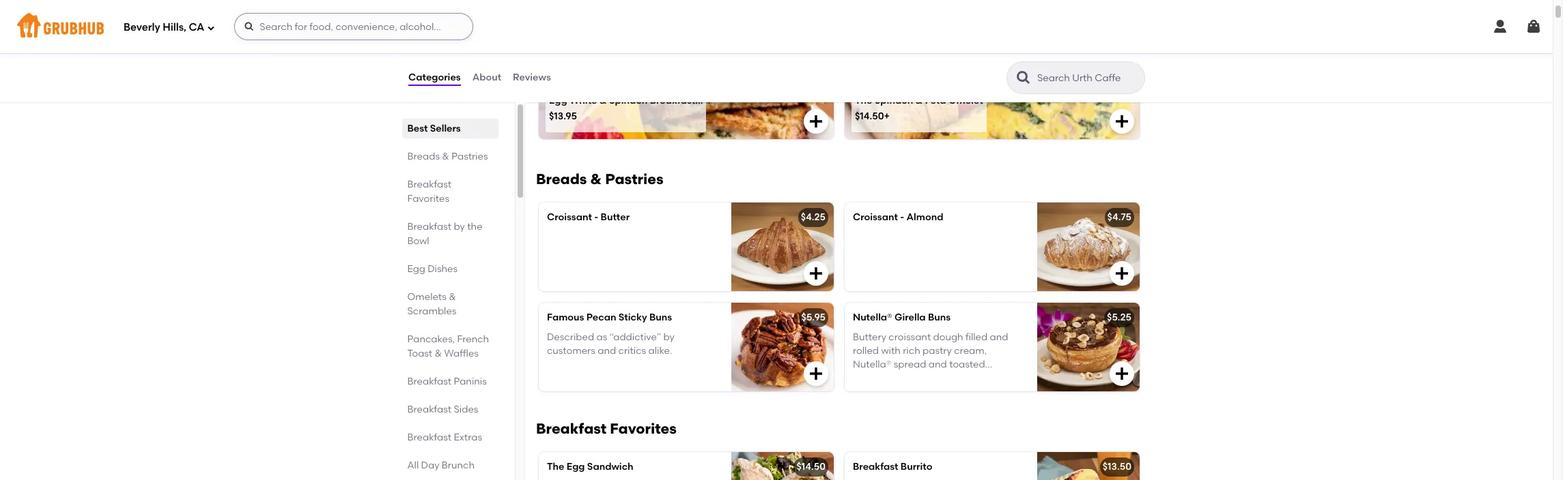 Task type: describe. For each thing, give the bounding box(es) containing it.
favorites inside tab
[[408, 193, 450, 205]]

$13.95
[[549, 111, 577, 123]]

$4.25
[[801, 212, 826, 224]]

beverly
[[124, 21, 160, 33]]

& inside egg white & spinach breakfast... $13.95
[[600, 95, 607, 106]]

by inside described as "addictive" by customers and critics alike.
[[664, 332, 675, 343]]

beverly hills, ca
[[124, 21, 204, 33]]

breakfast sides
[[408, 404, 479, 416]]

egg for egg white & spinach breakfast... $13.95
[[549, 95, 567, 106]]

omelet
[[949, 95, 983, 106]]

0 horizontal spatial $14.50
[[797, 462, 826, 474]]

breakfast for breakfast extras "tab"
[[408, 432, 452, 444]]

egg for egg dishes
[[408, 264, 426, 275]]

with
[[881, 346, 901, 357]]

breakfast by the bowl
[[408, 221, 483, 247]]

2 vertical spatial egg
[[567, 462, 585, 474]]

buttery croissant dough ﬁlled and rolled with rich pastry cream, nutella® spread and toasted hazelnuts. baked to a golden brown and dipped in hazelnut ganache.
[[853, 332, 1018, 399]]

2 buns from the left
[[928, 312, 951, 324]]

all day brunch
[[408, 460, 475, 472]]

to
[[934, 373, 943, 385]]

breakfast left burrito
[[853, 462, 899, 474]]

sellers
[[431, 123, 461, 135]]

burrito
[[901, 462, 933, 474]]

breakfast...
[[650, 95, 703, 106]]

& inside "the spinach & feta omelet $14.50 +"
[[916, 95, 923, 106]]

$14.50 inside "the spinach & feta omelet $14.50 +"
[[855, 111, 884, 123]]

breakfast extras
[[408, 432, 483, 444]]

dough
[[933, 332, 963, 343]]

breads inside "breads & pastries" tab
[[408, 151, 440, 163]]

by inside "breakfast by the bowl"
[[454, 221, 465, 233]]

hazelnuts.
[[853, 373, 900, 385]]

the spinach & feta omelet $14.50 +
[[855, 95, 983, 123]]

and up the to at the bottom right of page
[[929, 359, 947, 371]]

best
[[408, 123, 428, 135]]

ganache.
[[962, 387, 1006, 399]]

extras
[[454, 432, 483, 444]]

categories button
[[408, 53, 462, 102]]

the for the spinach & feta omelet $14.50 +
[[855, 95, 873, 106]]

egg dishes tab
[[408, 262, 493, 277]]

all
[[408, 460, 419, 472]]

pastry
[[923, 346, 952, 357]]

egg dishes
[[408, 264, 458, 275]]

& inside 'pancakes, french toast & waffles'
[[435, 348, 442, 360]]

breakfast favorites inside tab
[[408, 179, 452, 205]]

1 nutella® from the top
[[853, 312, 893, 324]]

main navigation navigation
[[0, 0, 1553, 53]]

sticky
[[619, 312, 647, 324]]

breakfast for breakfast paninis tab
[[408, 376, 452, 388]]

pecan
[[587, 312, 616, 324]]

alike.
[[649, 346, 672, 357]]

pancakes,
[[408, 334, 455, 346]]

dipped
[[874, 387, 907, 399]]

search icon image
[[1016, 70, 1032, 86]]

& up croissant - butter
[[591, 171, 602, 188]]

feta
[[925, 95, 946, 106]]

pancakes, french toast & waffles
[[408, 334, 489, 360]]

famous
[[547, 312, 584, 324]]

baked
[[902, 373, 931, 385]]

spinach inside "the spinach & feta omelet $14.50 +"
[[875, 95, 913, 106]]

nutella® girella buns
[[853, 312, 951, 324]]

as
[[597, 332, 607, 343]]

golden
[[954, 373, 986, 385]]

1 vertical spatial favorites
[[610, 421, 677, 438]]

girella
[[895, 312, 926, 324]]

Search Urth Caffe search field
[[1036, 72, 1141, 85]]

breads & pastries tab
[[408, 150, 493, 164]]

brunch
[[442, 460, 475, 472]]

nutella® inside buttery croissant dough ﬁlled and rolled with rich pastry cream, nutella® spread and toasted hazelnuts. baked to a golden brown and dipped in hazelnut ganache.
[[853, 359, 892, 371]]

the for the egg sandwich
[[547, 462, 565, 474]]

1 vertical spatial breakfast favorites
[[536, 421, 677, 438]]

famous pecan sticky buns image
[[732, 303, 834, 392]]

all day brunch tab
[[408, 459, 493, 473]]

- for almond
[[900, 212, 905, 224]]

toasted
[[950, 359, 985, 371]]

brown
[[989, 373, 1018, 385]]



Task type: vqa. For each thing, say whether or not it's contained in the screenshot.
of within the the Grubhub+ is Grubhub's monthly membership program. Members get $0 delivery fees and lower service fees on delivery orders of $12+ (before tax, tip and fees) from eligible merchants, 5% back in Grubhub+ Credit on eligible pickup orders, and exclusive offers. Additional fees may apply. See the full Grubhub+ terms and conditions for more information.
no



Task type: locate. For each thing, give the bounding box(es) containing it.
breakfast burrito image
[[1038, 453, 1140, 481]]

egg inside egg white & spinach breakfast... $13.95
[[549, 95, 567, 106]]

reviews
[[513, 72, 551, 83]]

breakfast paninis
[[408, 376, 487, 388]]

2 nutella® from the top
[[853, 359, 892, 371]]

$14.50
[[855, 111, 884, 123], [797, 462, 826, 474]]

0 horizontal spatial favorites
[[408, 193, 450, 205]]

svg image
[[1492, 18, 1509, 35], [1526, 18, 1542, 35], [244, 21, 255, 32], [808, 114, 824, 130], [1114, 114, 1130, 130], [808, 266, 824, 282]]

0 vertical spatial by
[[454, 221, 465, 233]]

-
[[594, 212, 599, 224], [900, 212, 905, 224]]

1 vertical spatial breads & pastries
[[536, 171, 664, 188]]

$5.25
[[1107, 312, 1132, 324]]

breakfast up breakfast extras
[[408, 404, 452, 416]]

breads & pastries
[[408, 151, 488, 163], [536, 171, 664, 188]]

hills,
[[163, 21, 186, 33]]

- left almond
[[900, 212, 905, 224]]

croissant - almond image
[[1038, 203, 1140, 292]]

1 buns from the left
[[650, 312, 672, 324]]

and down hazelnuts.
[[853, 387, 872, 399]]

breakfast for breakfast favorites tab
[[408, 179, 452, 191]]

0 horizontal spatial buns
[[650, 312, 672, 324]]

1 horizontal spatial breads & pastries
[[536, 171, 664, 188]]

buns up dough
[[928, 312, 951, 324]]

ca
[[189, 21, 204, 33]]

nutella®
[[853, 312, 893, 324], [853, 359, 892, 371]]

about button
[[472, 53, 502, 102]]

breakfast favorites down "breads & pastries" tab
[[408, 179, 452, 205]]

breakfast for breakfast by the bowl tab
[[408, 221, 452, 233]]

bowl
[[408, 236, 430, 247]]

svg image for $4.75
[[1114, 266, 1130, 282]]

croissant left almond
[[853, 212, 898, 224]]

- left butter in the left of the page
[[594, 212, 599, 224]]

0 horizontal spatial pastries
[[452, 151, 488, 163]]

svg image down $5.95
[[808, 366, 824, 383]]

rolled
[[853, 346, 879, 357]]

0 horizontal spatial breakfast favorites
[[408, 179, 452, 205]]

french
[[458, 334, 489, 346]]

svg image for $5.25
[[1114, 366, 1130, 383]]

& inside 'omelets & scrambles'
[[449, 292, 456, 303]]

0 vertical spatial $14.50
[[855, 111, 884, 123]]

omelets
[[408, 292, 447, 303]]

cream,
[[954, 346, 987, 357]]

egg
[[549, 95, 567, 106], [408, 264, 426, 275], [567, 462, 585, 474]]

and down as
[[598, 346, 616, 357]]

and
[[990, 332, 1009, 343], [598, 346, 616, 357], [929, 359, 947, 371], [853, 387, 872, 399]]

hazelnut
[[920, 387, 960, 399]]

croissant
[[889, 332, 931, 343]]

spinach
[[609, 95, 648, 106], [875, 95, 913, 106]]

croissant - butter
[[547, 212, 630, 224]]

svg image down $5.25
[[1114, 366, 1130, 383]]

scrambles
[[408, 306, 457, 318]]

breakfast paninis tab
[[408, 375, 493, 389]]

breakfast favorites up sandwich
[[536, 421, 677, 438]]

sandwich
[[587, 462, 634, 474]]

best sellers tab
[[408, 122, 493, 136]]

croissant
[[547, 212, 592, 224], [853, 212, 898, 224]]

by left the
[[454, 221, 465, 233]]

breakfast inside "tab"
[[408, 432, 452, 444]]

breakfast up the egg sandwich
[[536, 421, 607, 438]]

1 horizontal spatial croissant
[[853, 212, 898, 224]]

egg left dishes
[[408, 264, 426, 275]]

Search for food, convenience, alcohol... search field
[[234, 13, 474, 40]]

0 horizontal spatial spinach
[[609, 95, 648, 106]]

1 vertical spatial nutella®
[[853, 359, 892, 371]]

1 horizontal spatial pastries
[[605, 171, 664, 188]]

1 horizontal spatial the
[[855, 95, 873, 106]]

2 croissant from the left
[[853, 212, 898, 224]]

svg image for $5.95
[[808, 366, 824, 383]]

2 - from the left
[[900, 212, 905, 224]]

described
[[547, 332, 594, 343]]

customers
[[547, 346, 596, 357]]

croissant for croissant - almond
[[853, 212, 898, 224]]

0 vertical spatial breakfast favorites
[[408, 179, 452, 205]]

breakfast favorites tab
[[408, 178, 493, 206]]

& left feta at top right
[[916, 95, 923, 106]]

breakfast favorites
[[408, 179, 452, 205], [536, 421, 677, 438]]

breakfast down toast
[[408, 376, 452, 388]]

1 horizontal spatial breads
[[536, 171, 587, 188]]

svg image right ca
[[207, 24, 215, 32]]

and inside described as "addictive" by customers and critics alike.
[[598, 346, 616, 357]]

almond
[[907, 212, 944, 224]]

1 horizontal spatial spinach
[[875, 95, 913, 106]]

$4.75
[[1108, 212, 1132, 224]]

0 vertical spatial favorites
[[408, 193, 450, 205]]

1 vertical spatial egg
[[408, 264, 426, 275]]

$13.50
[[1103, 462, 1132, 474]]

0 horizontal spatial croissant
[[547, 212, 592, 224]]

+
[[884, 111, 890, 123]]

0 horizontal spatial breads
[[408, 151, 440, 163]]

spinach up +
[[875, 95, 913, 106]]

1 vertical spatial the
[[547, 462, 565, 474]]

reviews button
[[512, 53, 552, 102]]

butter
[[601, 212, 630, 224]]

"addictive"
[[610, 332, 661, 343]]

pancakes, french toast & waffles tab
[[408, 333, 493, 361]]

pastries down best sellers tab
[[452, 151, 488, 163]]

breakfast inside tab
[[408, 179, 452, 191]]

breads & pastries down sellers
[[408, 151, 488, 163]]

and right ﬁlled
[[990, 332, 1009, 343]]

toast
[[408, 348, 433, 360]]

$5.95
[[802, 312, 826, 324]]

buns
[[650, 312, 672, 324], [928, 312, 951, 324]]

1 vertical spatial $14.50
[[797, 462, 826, 474]]

egg up $13.95
[[549, 95, 567, 106]]

about
[[472, 72, 501, 83]]

0 vertical spatial pastries
[[452, 151, 488, 163]]

breads & pastries up croissant - butter
[[536, 171, 664, 188]]

by
[[454, 221, 465, 233], [664, 332, 675, 343]]

white
[[570, 95, 597, 106]]

omelets & scrambles
[[408, 292, 457, 318]]

paninis
[[454, 376, 487, 388]]

sides
[[454, 404, 479, 416]]

pastries
[[452, 151, 488, 163], [605, 171, 664, 188]]

& down pancakes,
[[435, 348, 442, 360]]

breads & pastries inside tab
[[408, 151, 488, 163]]

1 horizontal spatial $14.50
[[855, 111, 884, 123]]

nutella® up buttery
[[853, 312, 893, 324]]

by up alike. at the left bottom of page
[[664, 332, 675, 343]]

the
[[855, 95, 873, 106], [547, 462, 565, 474]]

1 vertical spatial pastries
[[605, 171, 664, 188]]

nutella® up hazelnuts.
[[853, 359, 892, 371]]

breads
[[408, 151, 440, 163], [536, 171, 587, 188]]

spread
[[894, 359, 927, 371]]

waffles
[[445, 348, 479, 360]]

1 vertical spatial by
[[664, 332, 675, 343]]

buttery
[[853, 332, 887, 343]]

the inside "the spinach & feta omelet $14.50 +"
[[855, 95, 873, 106]]

svg image
[[207, 24, 215, 32], [1114, 266, 1130, 282], [808, 366, 824, 383], [1114, 366, 1130, 383]]

breakfast extras tab
[[408, 431, 493, 445]]

0 horizontal spatial -
[[594, 212, 599, 224]]

critics
[[619, 346, 646, 357]]

croissant - butter image
[[732, 203, 834, 292]]

breads down best
[[408, 151, 440, 163]]

favorites up "breakfast by the bowl"
[[408, 193, 450, 205]]

1 horizontal spatial favorites
[[610, 421, 677, 438]]

svg image inside main navigation navigation
[[207, 24, 215, 32]]

ﬁlled
[[966, 332, 988, 343]]

- for butter
[[594, 212, 599, 224]]

1 horizontal spatial buns
[[928, 312, 951, 324]]

breakfast burrito
[[853, 462, 933, 474]]

spinach inside egg white & spinach breakfast... $13.95
[[609, 95, 648, 106]]

1 horizontal spatial by
[[664, 332, 675, 343]]

breakfast by the bowl tab
[[408, 220, 493, 249]]

1 spinach from the left
[[609, 95, 648, 106]]

0 vertical spatial nutella®
[[853, 312, 893, 324]]

the
[[468, 221, 483, 233]]

rich
[[903, 346, 921, 357]]

0 horizontal spatial breads & pastries
[[408, 151, 488, 163]]

favorites up sandwich
[[610, 421, 677, 438]]

2 spinach from the left
[[875, 95, 913, 106]]

omelets & scrambles tab
[[408, 290, 493, 319]]

1 horizontal spatial breakfast favorites
[[536, 421, 677, 438]]

1 croissant from the left
[[547, 212, 592, 224]]

0 vertical spatial the
[[855, 95, 873, 106]]

categories
[[408, 72, 461, 83]]

0 vertical spatial breads
[[408, 151, 440, 163]]

breakfast
[[408, 179, 452, 191], [408, 221, 452, 233], [408, 376, 452, 388], [408, 404, 452, 416], [536, 421, 607, 438], [408, 432, 452, 444], [853, 462, 899, 474]]

0 vertical spatial egg
[[549, 95, 567, 106]]

breakfast sides tab
[[408, 403, 493, 417]]

in
[[909, 387, 918, 399]]

breakfast inside "breakfast by the bowl"
[[408, 221, 452, 233]]

&
[[600, 95, 607, 106], [916, 95, 923, 106], [443, 151, 450, 163], [591, 171, 602, 188], [449, 292, 456, 303], [435, 348, 442, 360]]

pastries inside "breads & pastries" tab
[[452, 151, 488, 163]]

breakfast up day at the bottom of page
[[408, 432, 452, 444]]

nutella® girella buns image
[[1038, 303, 1140, 392]]

croissant left butter in the left of the page
[[547, 212, 592, 224]]

& right white
[[600, 95, 607, 106]]

dishes
[[428, 264, 458, 275]]

egg white & spinach breakfast... $13.95
[[549, 95, 703, 123]]

best sellers
[[408, 123, 461, 135]]

breakfast for breakfast sides tab
[[408, 404, 452, 416]]

breakfast down "breads & pastries" tab
[[408, 179, 452, 191]]

breakfast up bowl at the left of the page
[[408, 221, 452, 233]]

& down sellers
[[443, 151, 450, 163]]

& up scrambles
[[449, 292, 456, 303]]

described as "addictive" by customers and critics alike.
[[547, 332, 675, 357]]

spinach right white
[[609, 95, 648, 106]]

egg inside tab
[[408, 264, 426, 275]]

a
[[945, 373, 952, 385]]

0 horizontal spatial by
[[454, 221, 465, 233]]

breads up croissant - butter
[[536, 171, 587, 188]]

svg image up $5.25
[[1114, 266, 1130, 282]]

breakfast inside tab
[[408, 376, 452, 388]]

1 vertical spatial breads
[[536, 171, 587, 188]]

famous pecan sticky buns
[[547, 312, 672, 324]]

pastries up butter in the left of the page
[[605, 171, 664, 188]]

the egg sandwich
[[547, 462, 634, 474]]

buns right sticky
[[650, 312, 672, 324]]

1 - from the left
[[594, 212, 599, 224]]

0 vertical spatial breads & pastries
[[408, 151, 488, 163]]

0 horizontal spatial the
[[547, 462, 565, 474]]

croissant for croissant - butter
[[547, 212, 592, 224]]

the egg sandwich image
[[732, 453, 834, 481]]

croissant - almond
[[853, 212, 944, 224]]

egg left sandwich
[[567, 462, 585, 474]]

1 horizontal spatial -
[[900, 212, 905, 224]]

day
[[422, 460, 440, 472]]



